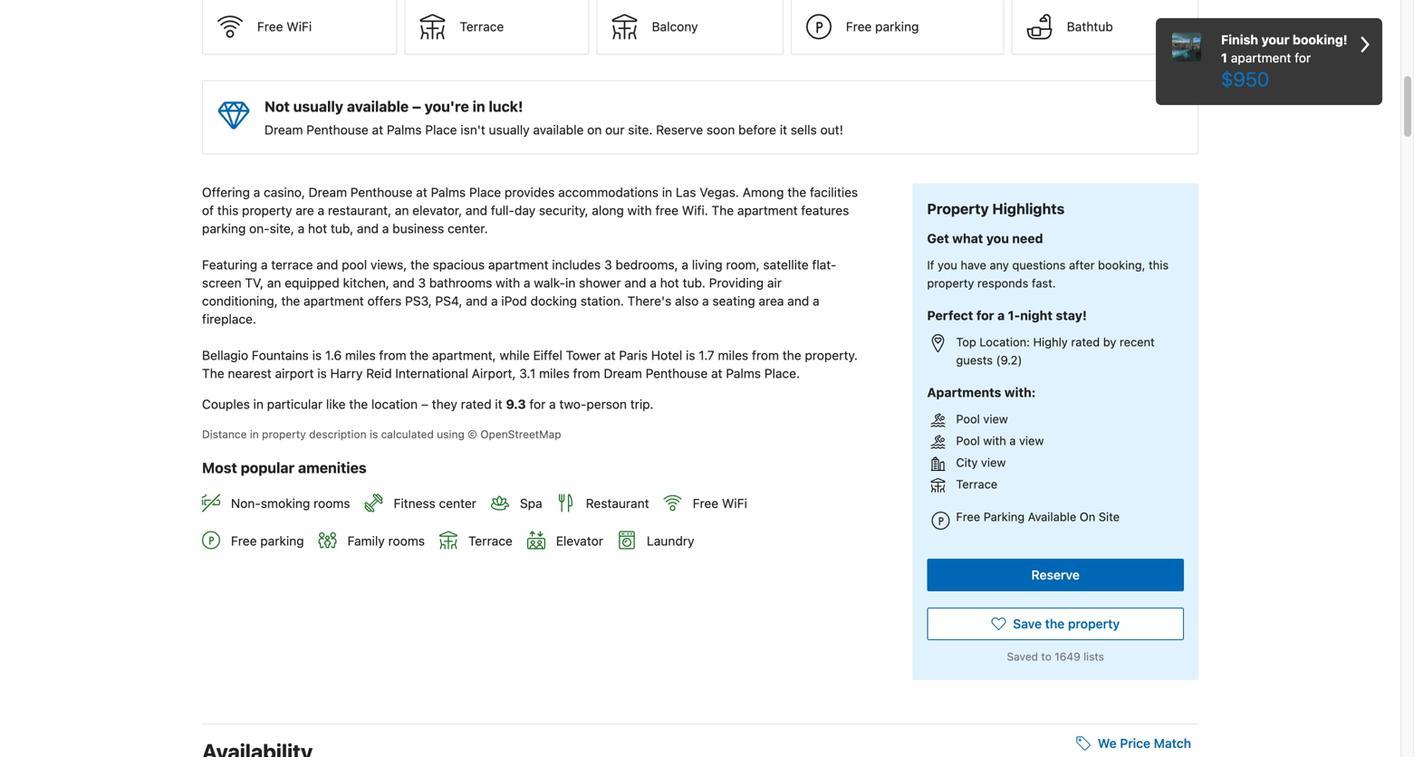 Task type: locate. For each thing, give the bounding box(es) containing it.
in down nearest
[[253, 397, 264, 412]]

palms
[[387, 122, 422, 137], [431, 185, 466, 200], [726, 366, 761, 381]]

shower
[[579, 276, 621, 291]]

pool up city
[[956, 434, 980, 447]]

reserve inside not usually available – you're in luck! dream penthouse at palms place isn't usually available on our site. reserve soon before it sells out!
[[656, 122, 703, 137]]

2 horizontal spatial miles
[[718, 348, 749, 363]]

0 horizontal spatial reserve
[[656, 122, 703, 137]]

reserve right site. on the left of page
[[656, 122, 703, 137]]

get what you need
[[927, 231, 1043, 246]]

dream down not
[[265, 122, 303, 137]]

– left you're
[[412, 98, 421, 115]]

0 vertical spatial pool
[[956, 412, 980, 426]]

fitness center
[[394, 496, 477, 511]]

1 horizontal spatial it
[[780, 122, 787, 137]]

laundry
[[647, 533, 695, 548]]

0 vertical spatial dream
[[265, 122, 303, 137]]

to
[[1042, 651, 1052, 663]]

0 vertical spatial it
[[780, 122, 787, 137]]

bathrooms
[[429, 276, 492, 291]]

for left 1-
[[977, 308, 995, 323]]

need
[[1012, 231, 1043, 246]]

walk-
[[534, 276, 565, 291]]

0 vertical spatial terrace
[[460, 19, 504, 34]]

0 vertical spatial an
[[395, 203, 409, 218]]

smoking
[[261, 496, 310, 511]]

1 vertical spatial it
[[495, 397, 503, 412]]

not usually available – you're in luck! dream penthouse at palms place isn't usually available on our site. reserve soon before it sells out!
[[265, 98, 843, 137]]

1 horizontal spatial you
[[987, 231, 1009, 246]]

palms inside not usually available – you're in luck! dream penthouse at palms place isn't usually available on our site. reserve soon before it sells out!
[[387, 122, 422, 137]]

and right area
[[788, 294, 809, 309]]

2 vertical spatial view
[[981, 456, 1006, 469]]

any
[[990, 258, 1009, 272]]

top
[[956, 335, 977, 349]]

wifi inside button
[[287, 19, 312, 34]]

0 vertical spatial parking
[[875, 19, 919, 34]]

along
[[592, 203, 624, 218]]

1 vertical spatial free parking
[[231, 533, 304, 548]]

of
[[202, 203, 214, 218]]

0 horizontal spatial dream
[[265, 122, 303, 137]]

place inside offering a casino, dream penthouse at palms place provides accommodations in las vegas. among the facilities of this property are a restaurant, an elevator, and full-day security, along with free wifi. the apartment features parking on-site, a hot tub, and a business center. featuring a terrace and pool views, the spacious apartment includes 3 bedrooms, a living room, satellite flat- screen tv, an equipped kitchen, and 3 bathrooms with a walk-in shower and a hot tub. providing air conditioning, the apartment offers ps3, ps4, and a ipod docking station. there's also a seating area and a fireplace. bellagio fountains is 1.6 miles from the apartment, while eiffel tower at paris hotel is 1.7 miles from the property. the nearest airport is harry reid international airport, 3.1 miles from dream penthouse at palms place.
[[469, 185, 501, 200]]

view down with:
[[1019, 434, 1044, 447]]

1 horizontal spatial for
[[977, 308, 995, 323]]

free wifi button
[[202, 0, 397, 55]]

0 vertical spatial this
[[217, 203, 239, 218]]

1 vertical spatial available
[[533, 122, 584, 137]]

0 vertical spatial view
[[983, 412, 1008, 426]]

includes
[[552, 257, 601, 272]]

2 horizontal spatial with
[[983, 434, 1006, 447]]

a left ipod
[[491, 294, 498, 309]]

conditioning,
[[202, 294, 278, 309]]

for
[[1295, 50, 1311, 65], [977, 308, 995, 323], [530, 397, 546, 412]]

0 vertical spatial with
[[628, 203, 652, 218]]

accommodations
[[558, 185, 659, 200]]

0 horizontal spatial an
[[267, 276, 281, 291]]

rightchevron image
[[1361, 31, 1370, 58]]

0 vertical spatial rooms
[[314, 496, 350, 511]]

1 horizontal spatial free wifi
[[693, 496, 747, 511]]

1 horizontal spatial dream
[[309, 185, 347, 200]]

security,
[[539, 203, 589, 218]]

this down offering
[[217, 203, 239, 218]]

0 vertical spatial for
[[1295, 50, 1311, 65]]

with up ipod
[[496, 276, 520, 291]]

and up center.
[[466, 203, 487, 218]]

rated inside top location: highly rated by recent guests (9.2)
[[1071, 335, 1100, 349]]

0 horizontal spatial for
[[530, 397, 546, 412]]

terrace up luck!
[[460, 19, 504, 34]]

– left 'they'
[[421, 397, 429, 412]]

view up pool with a view
[[983, 412, 1008, 426]]

property up the lists
[[1068, 617, 1120, 631]]

apartment down your
[[1231, 50, 1292, 65]]

place down you're
[[425, 122, 457, 137]]

save
[[1013, 617, 1042, 631]]

parking inside button
[[875, 19, 919, 34]]

0 vertical spatial usually
[[293, 98, 343, 115]]

and up equipped
[[317, 257, 338, 272]]

it inside not usually available – you're in luck! dream penthouse at palms place isn't usually available on our site. reserve soon before it sells out!
[[780, 122, 787, 137]]

dream up "are"
[[309, 185, 347, 200]]

get
[[927, 231, 949, 246]]

1 horizontal spatial hot
[[660, 276, 679, 291]]

saved
[[1007, 651, 1038, 663]]

from up place.
[[752, 348, 779, 363]]

not
[[265, 98, 290, 115]]

you right the if
[[938, 258, 958, 272]]

dream down paris
[[604, 366, 642, 381]]

parking inside offering a casino, dream penthouse at palms place provides accommodations in las vegas. among the facilities of this property are a restaurant, an elevator, and full-day security, along with free wifi. the apartment features parking on-site, a hot tub, and a business center. featuring a terrace and pool views, the spacious apartment includes 3 bedrooms, a living room, satellite flat- screen tv, an equipped kitchen, and 3 bathrooms with a walk-in shower and a hot tub. providing air conditioning, the apartment offers ps3, ps4, and a ipod docking station. there's also a seating area and a fireplace. bellagio fountains is 1.6 miles from the apartment, while eiffel tower at paris hotel is 1.7 miles from the property. the nearest airport is harry reid international airport, 3.1 miles from dream penthouse at palms place.
[[202, 221, 246, 236]]

from down tower
[[573, 366, 600, 381]]

nearest
[[228, 366, 272, 381]]

1 vertical spatial 3
[[418, 276, 426, 291]]

2 pool from the top
[[956, 434, 980, 447]]

2 vertical spatial parking
[[260, 533, 304, 548]]

usually right not
[[293, 98, 343, 115]]

an right tv,
[[267, 276, 281, 291]]

0 horizontal spatial you
[[938, 258, 958, 272]]

site
[[1099, 510, 1120, 524]]

docking
[[531, 294, 577, 309]]

match
[[1154, 736, 1192, 751]]

property inside if you have any questions after booking, this property responds fast.
[[927, 276, 974, 290]]

couples
[[202, 397, 250, 412]]

a right "are"
[[318, 203, 324, 218]]

1 horizontal spatial parking
[[260, 533, 304, 548]]

penthouse inside not usually available – you're in luck! dream penthouse at palms place isn't usually available on our site. reserve soon before it sells out!
[[306, 122, 369, 137]]

seating
[[713, 294, 755, 309]]

0 horizontal spatial usually
[[293, 98, 343, 115]]

0 horizontal spatial it
[[495, 397, 503, 412]]

dream
[[265, 122, 303, 137], [309, 185, 347, 200], [604, 366, 642, 381]]

1 vertical spatial terrace
[[956, 477, 998, 491]]

property down the if
[[927, 276, 974, 290]]

miles right "1.7" at the top of the page
[[718, 348, 749, 363]]

rooms down "amenities"
[[314, 496, 350, 511]]

highlights
[[993, 200, 1065, 218]]

0 vertical spatial the
[[712, 203, 734, 218]]

2 vertical spatial penthouse
[[646, 366, 708, 381]]

2 vertical spatial dream
[[604, 366, 642, 381]]

1 horizontal spatial usually
[[489, 122, 530, 137]]

a up ipod
[[524, 276, 531, 291]]

palms up elevator,
[[431, 185, 466, 200]]

in right distance
[[250, 428, 259, 441]]

0 horizontal spatial from
[[379, 348, 406, 363]]

0 horizontal spatial with
[[496, 276, 520, 291]]

price
[[1120, 736, 1151, 751]]

at down "1.7" at the top of the page
[[711, 366, 723, 381]]

0 horizontal spatial place
[[425, 122, 457, 137]]

3 up ps3,
[[418, 276, 426, 291]]

las
[[676, 185, 696, 200]]

international
[[395, 366, 468, 381]]

free wifi up the laundry
[[693, 496, 747, 511]]

0 horizontal spatial the
[[202, 366, 224, 381]]

0 horizontal spatial rated
[[461, 397, 492, 412]]

are
[[296, 203, 314, 218]]

most popular amenities
[[202, 460, 367, 477]]

1 horizontal spatial place
[[469, 185, 501, 200]]

apartment down among
[[738, 203, 798, 218]]

0 vertical spatial place
[[425, 122, 457, 137]]

with down pool view
[[983, 434, 1006, 447]]

a right also
[[702, 294, 709, 309]]

0 vertical spatial wifi
[[287, 19, 312, 34]]

at inside not usually available – you're in luck! dream penthouse at palms place isn't usually available on our site. reserve soon before it sells out!
[[372, 122, 383, 137]]

miles up harry
[[345, 348, 376, 363]]

1 horizontal spatial the
[[712, 203, 734, 218]]

available left on
[[533, 122, 584, 137]]

a left casino, at the top left of page
[[253, 185, 260, 200]]

paris
[[619, 348, 648, 363]]

this inside if you have any questions after booking, this property responds fast.
[[1149, 258, 1169, 272]]

1 vertical spatial palms
[[431, 185, 466, 200]]

the down equipped
[[281, 294, 300, 309]]

the
[[712, 203, 734, 218], [202, 366, 224, 381]]

property up on-
[[242, 203, 292, 218]]

0 vertical spatial reserve
[[656, 122, 703, 137]]

hot left the 'tub.'
[[660, 276, 679, 291]]

center
[[439, 496, 477, 511]]

person
[[587, 397, 627, 412]]

at up elevator,
[[416, 185, 427, 200]]

reserve up save the property dropdown button
[[1032, 568, 1080, 583]]

1 vertical spatial penthouse
[[351, 185, 413, 200]]

0 horizontal spatial this
[[217, 203, 239, 218]]

provides
[[505, 185, 555, 200]]

airport
[[275, 366, 314, 381]]

1.7
[[699, 348, 715, 363]]

0 vertical spatial free parking
[[846, 19, 919, 34]]

0 horizontal spatial free parking
[[231, 533, 304, 548]]

spa
[[520, 496, 542, 511]]

city
[[956, 456, 978, 469]]

rooms
[[314, 496, 350, 511], [388, 533, 425, 548]]

rated up ©
[[461, 397, 492, 412]]

view down pool with a view
[[981, 456, 1006, 469]]

0 horizontal spatial parking
[[202, 221, 246, 236]]

is
[[312, 348, 322, 363], [686, 348, 695, 363], [317, 366, 327, 381], [370, 428, 378, 441]]

for down booking!
[[1295, 50, 1311, 65]]

with left free
[[628, 203, 652, 218]]

0 vertical spatial hot
[[308, 221, 327, 236]]

screen
[[202, 276, 242, 291]]

apartment up walk-
[[488, 257, 549, 272]]

balcony
[[652, 19, 698, 34]]

1 vertical spatial reserve
[[1032, 568, 1080, 583]]

1 vertical spatial you
[[938, 258, 958, 272]]

a
[[253, 185, 260, 200], [318, 203, 324, 218], [298, 221, 305, 236], [382, 221, 389, 236], [261, 257, 268, 272], [682, 257, 689, 272], [524, 276, 531, 291], [650, 276, 657, 291], [491, 294, 498, 309], [702, 294, 709, 309], [813, 294, 820, 309], [998, 308, 1005, 323], [549, 397, 556, 412], [1010, 434, 1016, 447]]

view for pool view
[[983, 412, 1008, 426]]

we price match button
[[1069, 728, 1199, 758]]

0 vertical spatial palms
[[387, 122, 422, 137]]

0 vertical spatial 3
[[604, 257, 612, 272]]

hot
[[308, 221, 327, 236], [660, 276, 679, 291]]

pool for pool with a view
[[956, 434, 980, 447]]

out!
[[821, 122, 843, 137]]

you up any
[[987, 231, 1009, 246]]

bathtub
[[1067, 19, 1113, 34]]

1 vertical spatial an
[[267, 276, 281, 291]]

1 vertical spatial this
[[1149, 258, 1169, 272]]

couples in particular like the location – they rated it 9.3 for a two-person trip.
[[202, 397, 654, 412]]

with
[[628, 203, 652, 218], [496, 276, 520, 291], [983, 434, 1006, 447]]

rooms down fitness
[[388, 533, 425, 548]]

1 horizontal spatial this
[[1149, 258, 1169, 272]]

the
[[788, 185, 807, 200], [411, 257, 429, 272], [281, 294, 300, 309], [410, 348, 429, 363], [783, 348, 802, 363], [349, 397, 368, 412], [1045, 617, 1065, 631]]

you
[[987, 231, 1009, 246], [938, 258, 958, 272]]

1 vertical spatial pool
[[956, 434, 980, 447]]

it left sells
[[780, 122, 787, 137]]

0 vertical spatial –
[[412, 98, 421, 115]]

trip.
[[630, 397, 654, 412]]

0 horizontal spatial wifi
[[287, 19, 312, 34]]

business
[[393, 221, 444, 236]]

distance
[[202, 428, 247, 441]]

1 vertical spatial wifi
[[722, 496, 747, 511]]

terrace down the center
[[468, 533, 513, 548]]

2 vertical spatial with
[[983, 434, 1006, 447]]

1 vertical spatial for
[[977, 308, 995, 323]]

apartment down equipped
[[304, 294, 364, 309]]

1 pool from the top
[[956, 412, 980, 426]]

the right 'save'
[[1045, 617, 1065, 631]]

free wifi up not
[[257, 19, 312, 34]]

from up reid
[[379, 348, 406, 363]]

1 horizontal spatial rated
[[1071, 335, 1100, 349]]

usually down luck!
[[489, 122, 530, 137]]

pool down apartments
[[956, 412, 980, 426]]

0 vertical spatial penthouse
[[306, 122, 369, 137]]

property
[[242, 203, 292, 218], [927, 276, 974, 290], [262, 428, 306, 441], [1068, 617, 1120, 631]]

center.
[[448, 221, 488, 236]]

0 horizontal spatial hot
[[308, 221, 327, 236]]

place up full-
[[469, 185, 501, 200]]

2 horizontal spatial parking
[[875, 19, 919, 34]]

hot down "are"
[[308, 221, 327, 236]]

parking
[[984, 510, 1025, 524]]

guests
[[956, 353, 993, 367]]

0 vertical spatial rated
[[1071, 335, 1100, 349]]

0 horizontal spatial 3
[[418, 276, 426, 291]]

pool
[[956, 412, 980, 426], [956, 434, 980, 447]]

1 horizontal spatial reserve
[[1032, 568, 1080, 583]]

an up business
[[395, 203, 409, 218]]

place inside not usually available – you're in luck! dream penthouse at palms place isn't usually available on our site. reserve soon before it sells out!
[[425, 122, 457, 137]]

for right 9.3
[[530, 397, 546, 412]]

pool with a view
[[956, 434, 1044, 447]]

at up restaurant,
[[372, 122, 383, 137]]

the down the vegas.
[[712, 203, 734, 218]]

with:
[[1005, 385, 1036, 400]]

rated left by
[[1071, 335, 1100, 349]]

miles down eiffel
[[539, 366, 570, 381]]

1 horizontal spatial palms
[[431, 185, 466, 200]]

it left 9.3
[[495, 397, 503, 412]]

a down "flat-"
[[813, 294, 820, 309]]

2 horizontal spatial palms
[[726, 366, 761, 381]]

if you have any questions after booking, this property responds fast.
[[927, 258, 1169, 290]]

in up isn't at the top left
[[473, 98, 485, 115]]

1 vertical spatial place
[[469, 185, 501, 200]]

0 horizontal spatial free wifi
[[257, 19, 312, 34]]

the down bellagio
[[202, 366, 224, 381]]

3 up the shower
[[604, 257, 612, 272]]

fitness
[[394, 496, 436, 511]]

terrace down city view
[[956, 477, 998, 491]]

1 horizontal spatial from
[[573, 366, 600, 381]]

this right booking,
[[1149, 258, 1169, 272]]

palms left place.
[[726, 366, 761, 381]]

place
[[425, 122, 457, 137], [469, 185, 501, 200]]

1 vertical spatial with
[[496, 276, 520, 291]]

2 horizontal spatial for
[[1295, 50, 1311, 65]]

free
[[257, 19, 283, 34], [846, 19, 872, 34], [693, 496, 719, 511], [956, 510, 981, 524], [231, 533, 257, 548]]

1 vertical spatial usually
[[489, 122, 530, 137]]

0 vertical spatial available
[[347, 98, 409, 115]]

0 vertical spatial free wifi
[[257, 19, 312, 34]]

1 vertical spatial parking
[[202, 221, 246, 236]]



Task type: vqa. For each thing, say whether or not it's contained in the screenshot.
properties within the the Kailua-Kona 429 properties
no



Task type: describe. For each thing, give the bounding box(es) containing it.
a down with:
[[1010, 434, 1016, 447]]

also
[[675, 294, 699, 309]]

apartment,
[[432, 348, 496, 363]]

and down restaurant,
[[357, 221, 379, 236]]

the right views,
[[411, 257, 429, 272]]

1 vertical spatial hot
[[660, 276, 679, 291]]

1-
[[1008, 308, 1020, 323]]

spacious
[[433, 257, 485, 272]]

the right the like
[[349, 397, 368, 412]]

$950
[[1221, 67, 1270, 91]]

openstreetmap
[[480, 428, 561, 441]]

property inside offering a casino, dream penthouse at palms place provides accommodations in las vegas. among the facilities of this property are a restaurant, an elevator, and full-day security, along with free wifi. the apartment features parking on-site, a hot tub, and a business center. featuring a terrace and pool views, the spacious apartment includes 3 bedrooms, a living room, satellite flat- screen tv, an equipped kitchen, and 3 bathrooms with a walk-in shower and a hot tub. providing air conditioning, the apartment offers ps3, ps4, and a ipod docking station. there's also a seating area and a fireplace. bellagio fountains is 1.6 miles from the apartment, while eiffel tower at paris hotel is 1.7 miles from the property. the nearest airport is harry reid international airport, 3.1 miles from dream penthouse at palms place.
[[242, 203, 292, 218]]

a up there's
[[650, 276, 657, 291]]

perfect for a 1-night stay!
[[927, 308, 1087, 323]]

site.
[[628, 122, 653, 137]]

most
[[202, 460, 237, 477]]

like
[[326, 397, 346, 412]]

views,
[[371, 257, 407, 272]]

and down bedrooms,
[[625, 276, 647, 291]]

we price match
[[1098, 736, 1192, 751]]

1 vertical spatial view
[[1019, 434, 1044, 447]]

features
[[801, 203, 849, 218]]

top location: highly rated by recent guests (9.2)
[[956, 335, 1155, 367]]

what
[[953, 231, 983, 246]]

family rooms
[[348, 533, 425, 548]]

in down includes
[[565, 276, 576, 291]]

view for city view
[[981, 456, 1006, 469]]

airport,
[[472, 366, 516, 381]]

after
[[1069, 258, 1095, 272]]

– inside not usually available – you're in luck! dream penthouse at palms place isn't usually available on our site. reserve soon before it sells out!
[[412, 98, 421, 115]]

at left paris
[[604, 348, 616, 363]]

pool for pool view
[[956, 412, 980, 426]]

saved to 1649 lists
[[1007, 651, 1104, 663]]

1 horizontal spatial wifi
[[722, 496, 747, 511]]

luck!
[[489, 98, 523, 115]]

two-
[[560, 397, 587, 412]]

2 vertical spatial palms
[[726, 366, 761, 381]]

1 vertical spatial dream
[[309, 185, 347, 200]]

there's
[[628, 294, 672, 309]]

in inside not usually available – you're in luck! dream penthouse at palms place isn't usually available on our site. reserve soon before it sells out!
[[473, 98, 485, 115]]

isn't
[[461, 122, 486, 137]]

is left "calculated"
[[370, 428, 378, 441]]

for inside finish your booking! 1 apartment for $950
[[1295, 50, 1311, 65]]

0 horizontal spatial miles
[[345, 348, 376, 363]]

a up tv,
[[261, 257, 268, 272]]

offers
[[367, 294, 402, 309]]

the up 'international'
[[410, 348, 429, 363]]

our
[[605, 122, 625, 137]]

terrace
[[271, 257, 313, 272]]

a left two-
[[549, 397, 556, 412]]

this inside offering a casino, dream penthouse at palms place provides accommodations in las vegas. among the facilities of this property are a restaurant, an elevator, and full-day security, along with free wifi. the apartment features parking on-site, a hot tub, and a business center. featuring a terrace and pool views, the spacious apartment includes 3 bedrooms, a living room, satellite flat- screen tv, an equipped kitchen, and 3 bathrooms with a walk-in shower and a hot tub. providing air conditioning, the apartment offers ps3, ps4, and a ipod docking station. there's also a seating area and a fireplace. bellagio fountains is 1.6 miles from the apartment, while eiffel tower at paris hotel is 1.7 miles from the property. the nearest airport is harry reid international airport, 3.1 miles from dream penthouse at palms place.
[[217, 203, 239, 218]]

lists
[[1084, 651, 1104, 663]]

have
[[961, 258, 987, 272]]

2 vertical spatial terrace
[[468, 533, 513, 548]]

1 vertical spatial free wifi
[[693, 496, 747, 511]]

save the property
[[1013, 617, 1120, 631]]

place.
[[765, 366, 800, 381]]

sells
[[791, 122, 817, 137]]

reserve inside button
[[1032, 568, 1080, 583]]

the up features
[[788, 185, 807, 200]]

we
[[1098, 736, 1117, 751]]

is left 1.6
[[312, 348, 322, 363]]

balcony button
[[597, 0, 784, 55]]

1 vertical spatial rated
[[461, 397, 492, 412]]

fast.
[[1032, 276, 1056, 290]]

featuring
[[202, 257, 257, 272]]

the inside save the property dropdown button
[[1045, 617, 1065, 631]]

is down 1.6
[[317, 366, 327, 381]]

1 horizontal spatial miles
[[539, 366, 570, 381]]

and up ps3,
[[393, 276, 415, 291]]

bellagio
[[202, 348, 248, 363]]

harry
[[330, 366, 363, 381]]

in up free
[[662, 185, 672, 200]]

tub.
[[683, 276, 706, 291]]

1 vertical spatial the
[[202, 366, 224, 381]]

elevator,
[[412, 203, 462, 218]]

distance in property description is calculated using © openstreetmap
[[202, 428, 561, 441]]

free parking button
[[791, 0, 1005, 55]]

before
[[739, 122, 777, 137]]

a down "are"
[[298, 221, 305, 236]]

property down 'particular'
[[262, 428, 306, 441]]

air
[[767, 276, 782, 291]]

kitchen,
[[343, 276, 389, 291]]

soon
[[707, 122, 735, 137]]

vegas.
[[700, 185, 739, 200]]

1 horizontal spatial rooms
[[388, 533, 425, 548]]

restaurant
[[586, 496, 649, 511]]

stay!
[[1056, 308, 1087, 323]]

dream inside not usually available – you're in luck! dream penthouse at palms place isn't usually available on our site. reserve soon before it sells out!
[[265, 122, 303, 137]]

offering a casino, dream penthouse at palms place provides accommodations in las vegas. among the facilities of this property are a restaurant, an elevator, and full-day security, along with free wifi. the apartment features parking on-site, a hot tub, and a business center. featuring a terrace and pool views, the spacious apartment includes 3 bedrooms, a living room, satellite flat- screen tv, an equipped kitchen, and 3 bathrooms with a walk-in shower and a hot tub. providing air conditioning, the apartment offers ps3, ps4, and a ipod docking station. there's also a seating area and a fireplace. bellagio fountains is 1.6 miles from the apartment, while eiffel tower at paris hotel is 1.7 miles from the property. the nearest airport is harry reid international airport, 3.1 miles from dream penthouse at palms place.
[[202, 185, 862, 381]]

satellite
[[763, 257, 809, 272]]

full-
[[491, 203, 515, 218]]

among
[[743, 185, 784, 200]]

fountains
[[252, 348, 309, 363]]

finish
[[1221, 32, 1259, 47]]

you inside if you have any questions after booking, this property responds fast.
[[938, 258, 958, 272]]

1 horizontal spatial an
[[395, 203, 409, 218]]

the up place.
[[783, 348, 802, 363]]

and down bathrooms
[[466, 294, 488, 309]]

0 vertical spatial you
[[987, 231, 1009, 246]]

ps3,
[[405, 294, 432, 309]]

non-
[[231, 496, 261, 511]]

apartment inside finish your booking! 1 apartment for $950
[[1231, 50, 1292, 65]]

city view
[[956, 456, 1006, 469]]

terrace inside button
[[460, 19, 504, 34]]

hotel
[[651, 348, 683, 363]]

1 vertical spatial –
[[421, 397, 429, 412]]

providing
[[709, 276, 764, 291]]

they
[[432, 397, 458, 412]]

terrace button
[[405, 0, 589, 55]]

free parking inside free parking button
[[846, 19, 919, 34]]

a up the 'tub.'
[[682, 257, 689, 272]]

1 horizontal spatial 3
[[604, 257, 612, 272]]

property inside dropdown button
[[1068, 617, 1120, 631]]

pool
[[342, 257, 367, 272]]

2 horizontal spatial from
[[752, 348, 779, 363]]

is left "1.7" at the top of the page
[[686, 348, 695, 363]]

pool view
[[956, 412, 1008, 426]]

a down restaurant,
[[382, 221, 389, 236]]

a left 1-
[[998, 308, 1005, 323]]

perfect
[[927, 308, 973, 323]]

bedrooms,
[[616, 257, 678, 272]]

bathtub button
[[1012, 0, 1199, 55]]

questions
[[1012, 258, 1066, 272]]

location
[[371, 397, 418, 412]]

particular
[[267, 397, 323, 412]]

1
[[1221, 50, 1228, 65]]

wifi.
[[682, 203, 708, 218]]

free parking available on site
[[956, 510, 1120, 524]]

booking!
[[1293, 32, 1348, 47]]

night
[[1020, 308, 1053, 323]]

free wifi inside button
[[257, 19, 312, 34]]

2 horizontal spatial dream
[[604, 366, 642, 381]]

1 horizontal spatial available
[[533, 122, 584, 137]]

©
[[468, 428, 477, 441]]

room,
[[726, 257, 760, 272]]

0 horizontal spatial available
[[347, 98, 409, 115]]

apartments with:
[[927, 385, 1036, 400]]

using
[[437, 428, 465, 441]]



